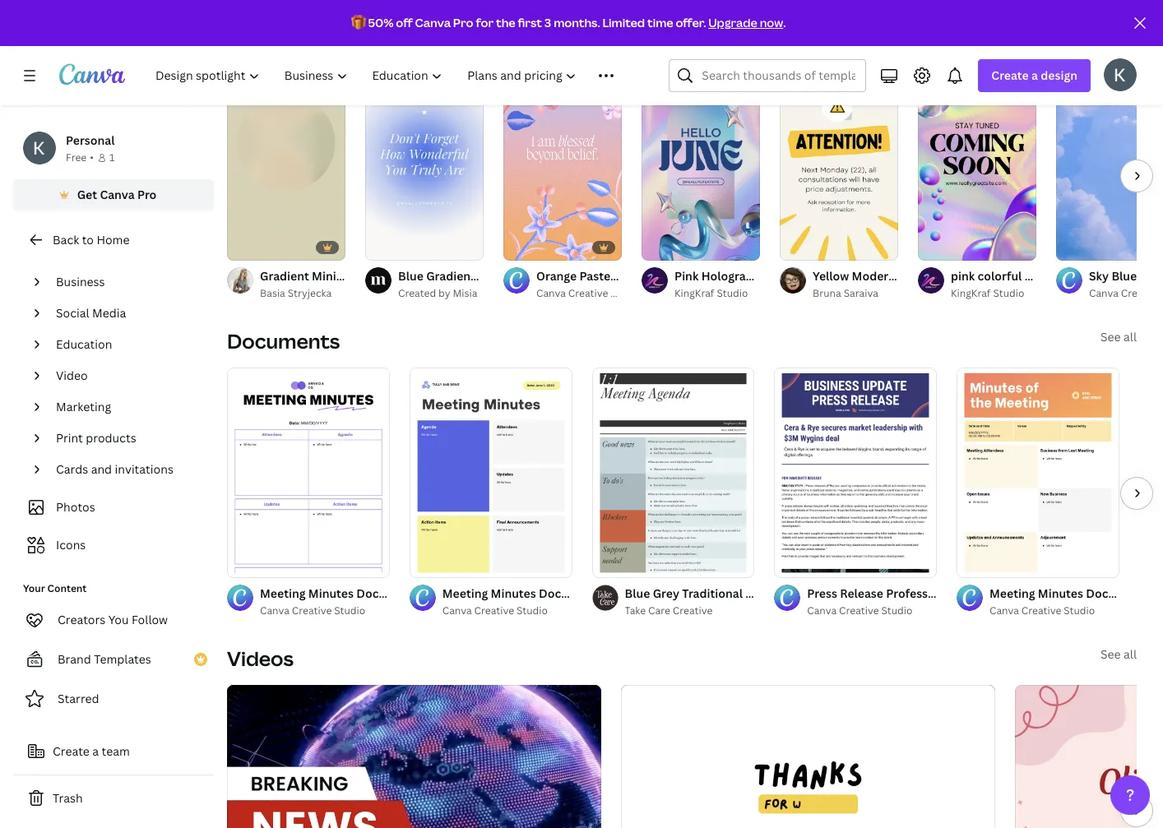 Task type: vqa. For each thing, say whether or not it's contained in the screenshot.
the bottommost CREATE
yes



Task type: describe. For each thing, give the bounding box(es) containing it.
created
[[398, 286, 436, 300]]

trash link
[[13, 782, 214, 815]]

design
[[1041, 67, 1078, 83]]

basia
[[260, 286, 285, 300]]

starred
[[58, 691, 99, 707]]

3
[[545, 15, 551, 30]]

blue gradient aesthetic quote your story image
[[365, 50, 484, 261]]

kingkraf studio link for the "pink holographic hello june instagram story" image at the right of the page
[[675, 285, 760, 302]]

🎁
[[351, 15, 366, 30]]

the
[[496, 15, 516, 30]]

canva creative studio for press release professional doc in purple pink gradient style image
[[807, 604, 913, 618]]

print products link
[[49, 423, 204, 454]]

by
[[439, 286, 450, 300]]

a for design
[[1032, 67, 1038, 83]]

stryjecka
[[288, 286, 332, 300]]

•
[[90, 151, 94, 165]]

create a team
[[53, 744, 130, 759]]

created by misia link
[[398, 285, 484, 302]]

canva inside button
[[100, 187, 135, 202]]

meeting minutes doc in purple and black minimal lines scribbles style image
[[227, 368, 390, 578]]

first
[[518, 15, 542, 30]]

to
[[82, 232, 94, 248]]

all for videos
[[1124, 647, 1137, 662]]

see for instagram stories
[[1101, 12, 1121, 27]]

education link
[[49, 329, 204, 360]]

limited
[[603, 15, 645, 30]]

care
[[648, 604, 670, 618]]

see all link for instagram stories
[[1101, 12, 1137, 27]]

canva creative 
[[1089, 286, 1163, 300]]

pink holographic hello june instagram story image
[[642, 50, 760, 261]]

canva creative studio link for the meeting minutes doc in purple and black minimal lines scribbles style image
[[260, 603, 390, 620]]

see for documents
[[1101, 329, 1121, 345]]

creators you follow
[[58, 612, 168, 628]]

instagram stories
[[227, 10, 401, 37]]

instagram
[[227, 10, 326, 37]]

icons link
[[23, 530, 204, 561]]

create a team button
[[13, 736, 214, 768]]

months.
[[554, 15, 600, 30]]

see all link for documents
[[1101, 329, 1137, 345]]

canva creative link
[[1089, 285, 1163, 302]]

take
[[625, 604, 646, 618]]

meeting minutes doc in blue bright yellow grey bright modern style image
[[410, 368, 572, 578]]

offer.
[[676, 15, 706, 30]]

see all for videos
[[1101, 647, 1137, 662]]

and
[[91, 462, 112, 477]]

a for team
[[92, 744, 99, 759]]

video
[[56, 368, 88, 383]]

create a design
[[992, 67, 1078, 83]]

created by misia
[[398, 286, 478, 300]]

blue grey traditional corporate 1:1 meeting agenda doc image
[[592, 368, 755, 578]]

all for instagram stories
[[1124, 12, 1137, 27]]

1
[[109, 151, 115, 165]]

get
[[77, 187, 97, 202]]

bruna saraiva link
[[813, 285, 898, 302]]

creators
[[58, 612, 106, 628]]

print
[[56, 430, 83, 446]]

stories
[[330, 10, 401, 37]]

back to home
[[53, 232, 130, 248]]

media
[[92, 305, 126, 321]]

icons
[[56, 537, 86, 553]]

canva creative studio for the meeting minutes doc in purple and black minimal lines scribbles style image
[[260, 604, 365, 618]]

now
[[760, 15, 783, 30]]

canva creative studio link for meeting minutes doc in blue bright yellow grey bright modern style image on the left
[[442, 603, 572, 620]]

take care creative
[[625, 604, 713, 618]]

cards and invitations
[[56, 462, 173, 477]]

cards
[[56, 462, 88, 477]]

brand
[[58, 652, 91, 667]]

saraiva
[[844, 286, 879, 300]]

yellow modern warning with sun rays instagram story image
[[780, 50, 898, 261]]

kingkraf studio for the "pink holographic hello june instagram story" image at the right of the page
[[675, 286, 748, 300]]

creators you follow link
[[13, 604, 214, 637]]

print products
[[56, 430, 136, 446]]

cards and invitations link
[[49, 454, 204, 485]]

your content
[[23, 582, 87, 596]]

business
[[56, 274, 105, 290]]



Task type: locate. For each thing, give the bounding box(es) containing it.
upgrade now button
[[709, 15, 783, 30]]

home
[[97, 232, 130, 248]]

social media link
[[49, 298, 204, 329]]

1 horizontal spatial pro
[[453, 15, 474, 30]]

all
[[1124, 12, 1137, 27], [1124, 329, 1137, 345], [1124, 647, 1137, 662]]

0 vertical spatial see all link
[[1101, 12, 1137, 27]]

2 see all from the top
[[1101, 329, 1137, 345]]

off
[[396, 15, 413, 30]]

time
[[648, 15, 674, 30]]

upgrade
[[709, 15, 758, 30]]

kingkraf studio link
[[675, 285, 760, 302], [951, 285, 1037, 302]]

0 horizontal spatial create
[[53, 744, 90, 759]]

canva creative studio for meeting minutes doc in blue bright yellow grey bright modern style image on the left
[[442, 604, 548, 618]]

create inside dropdown button
[[992, 67, 1029, 83]]

creative
[[568, 286, 608, 300], [1121, 286, 1161, 300], [292, 604, 332, 618], [474, 604, 514, 618], [673, 604, 713, 618], [839, 604, 879, 618], [1022, 604, 1062, 618]]

0 horizontal spatial kingkraf
[[675, 286, 715, 300]]

None search field
[[669, 59, 867, 92]]

marketing link
[[49, 392, 204, 423]]

get canva pro
[[77, 187, 157, 202]]

0 vertical spatial all
[[1124, 12, 1137, 27]]

a left design
[[1032, 67, 1038, 83]]

1 horizontal spatial create
[[992, 67, 1029, 83]]

documents
[[227, 327, 340, 355]]

create left design
[[992, 67, 1029, 83]]

video link
[[49, 360, 204, 392]]

canva creative studio link
[[536, 285, 642, 302], [260, 603, 390, 620], [442, 603, 572, 620], [807, 603, 937, 620], [990, 603, 1120, 620]]

brand templates
[[58, 652, 151, 667]]

0 horizontal spatial kingkraf studio link
[[675, 285, 760, 302]]

studio
[[611, 286, 642, 300], [717, 286, 748, 300], [993, 286, 1025, 300], [334, 604, 365, 618], [517, 604, 548, 618], [882, 604, 913, 618], [1064, 604, 1095, 618]]

1 kingkraf studio from the left
[[675, 286, 748, 300]]

canva creative studio
[[536, 286, 642, 300], [260, 604, 365, 618], [442, 604, 548, 618], [807, 604, 913, 618], [990, 604, 1095, 618]]

3 see all link from the top
[[1101, 647, 1137, 662]]

follow
[[132, 612, 168, 628]]

1 see from the top
[[1101, 12, 1121, 27]]

basia stryjecka
[[260, 286, 332, 300]]

3 see from the top
[[1101, 647, 1121, 662]]

1 horizontal spatial kingkraf
[[951, 286, 991, 300]]

videos
[[227, 645, 294, 672]]

canva creative studio for meeting minutes doc in orange pastel yellow white professional gradients style image
[[990, 604, 1095, 618]]

free •
[[66, 151, 94, 165]]

1 vertical spatial see all
[[1101, 329, 1137, 345]]

3 all from the top
[[1124, 647, 1137, 662]]

a
[[1032, 67, 1038, 83], [92, 744, 99, 759]]

1 vertical spatial see
[[1101, 329, 1121, 345]]

back
[[53, 232, 79, 248]]

50%
[[368, 15, 394, 30]]

misia
[[453, 286, 478, 300]]

create inside button
[[53, 744, 90, 759]]

starred link
[[13, 683, 214, 716]]

see all for documents
[[1101, 329, 1137, 345]]

marketing
[[56, 399, 111, 415]]

create for create a team
[[53, 744, 90, 759]]

2 vertical spatial see all
[[1101, 647, 1137, 662]]

🎁 50% off canva pro for the first 3 months. limited time offer. upgrade now .
[[351, 15, 786, 30]]

kingkraf studio link for pink colorful holographic coming soon instagram story image
[[951, 285, 1037, 302]]

1 vertical spatial create
[[53, 744, 90, 759]]

create
[[992, 67, 1029, 83], [53, 744, 90, 759]]

0 horizontal spatial kingkraf studio
[[675, 286, 748, 300]]

social
[[56, 305, 89, 321]]

2 kingkraf from the left
[[951, 286, 991, 300]]

kingkraf studio
[[675, 286, 748, 300], [951, 286, 1025, 300]]

2 kingkraf studio from the left
[[951, 286, 1025, 300]]

bruna saraiva
[[813, 286, 879, 300]]

create a design button
[[979, 59, 1091, 92]]

1 horizontal spatial kingkraf studio link
[[951, 285, 1037, 302]]

0 vertical spatial see all
[[1101, 12, 1137, 27]]

templates
[[94, 652, 151, 667]]

canva
[[415, 15, 451, 30], [100, 187, 135, 202], [536, 286, 566, 300], [1089, 286, 1119, 300], [260, 604, 290, 618], [442, 604, 472, 618], [807, 604, 837, 618], [990, 604, 1019, 618]]

pink colorful holographic coming soon instagram story image
[[918, 50, 1037, 261]]

1 see all from the top
[[1101, 12, 1137, 27]]

photos
[[56, 499, 95, 515]]

all for documents
[[1124, 329, 1137, 345]]

pro up back to home link
[[137, 187, 157, 202]]

see all link for videos
[[1101, 647, 1137, 662]]

0 horizontal spatial a
[[92, 744, 99, 759]]

1 see all link from the top
[[1101, 12, 1137, 27]]

0 vertical spatial pro
[[453, 15, 474, 30]]

create for create a design
[[992, 67, 1029, 83]]

your
[[23, 582, 45, 596]]

basia stryjecka link
[[260, 285, 346, 302]]

see for videos
[[1101, 647, 1121, 662]]

a inside button
[[92, 744, 99, 759]]

free
[[66, 151, 87, 165]]

social media
[[56, 305, 126, 321]]

1 vertical spatial pro
[[137, 187, 157, 202]]

back to home link
[[13, 224, 214, 257]]

content
[[47, 582, 87, 596]]

2 see all link from the top
[[1101, 329, 1137, 345]]

a inside dropdown button
[[1032, 67, 1038, 83]]

kingkraf for kingkraf studio link associated with the "pink holographic hello june instagram story" image at the right of the page
[[675, 286, 715, 300]]

you
[[108, 612, 129, 628]]

2 all from the top
[[1124, 329, 1137, 345]]

Search search field
[[702, 60, 856, 91]]

2 vertical spatial see
[[1101, 647, 1121, 662]]

0 horizontal spatial pro
[[137, 187, 157, 202]]

1 kingkraf studio link from the left
[[675, 285, 760, 302]]

1 vertical spatial a
[[92, 744, 99, 759]]

0 vertical spatial see
[[1101, 12, 1121, 27]]

bruna
[[813, 286, 841, 300]]

see all link
[[1101, 12, 1137, 27], [1101, 329, 1137, 345], [1101, 647, 1137, 662]]

1 horizontal spatial kingkraf studio
[[951, 286, 1025, 300]]

education
[[56, 336, 112, 352]]

pro inside button
[[137, 187, 157, 202]]

photos link
[[23, 492, 204, 523]]

personal
[[66, 132, 115, 148]]

trash
[[53, 791, 83, 806]]

see all for instagram stories
[[1101, 12, 1137, 27]]

see all
[[1101, 12, 1137, 27], [1101, 329, 1137, 345], [1101, 647, 1137, 662]]

2 kingkraf studio link from the left
[[951, 285, 1037, 302]]

kingkraf studio for pink colorful holographic coming soon instagram story image
[[951, 286, 1025, 300]]

3 see all from the top
[[1101, 647, 1137, 662]]

creative inside "link"
[[673, 604, 713, 618]]

products
[[86, 430, 136, 446]]

meeting minutes doc in orange pastel yellow white professional gradients style image
[[957, 368, 1120, 578]]

kingkraf
[[675, 286, 715, 300], [951, 286, 991, 300]]

business link
[[49, 267, 204, 298]]

1 kingkraf from the left
[[675, 286, 715, 300]]

top level navigation element
[[145, 59, 630, 92], [145, 59, 630, 92]]

press release professional doc in purple pink gradient style image
[[774, 368, 937, 578]]

0 vertical spatial create
[[992, 67, 1029, 83]]

canva creative studio link for press release professional doc in purple pink gradient style image
[[807, 603, 937, 620]]

2 vertical spatial all
[[1124, 647, 1137, 662]]

kingkraf for kingkraf studio link for pink colorful holographic coming soon instagram story image
[[951, 286, 991, 300]]

2 vertical spatial see all link
[[1101, 647, 1137, 662]]

team
[[102, 744, 130, 759]]

get canva pro button
[[13, 179, 214, 211]]

canva creative studio link for meeting minutes doc in orange pastel yellow white professional gradients style image
[[990, 603, 1120, 620]]

0 vertical spatial a
[[1032, 67, 1038, 83]]

1 horizontal spatial a
[[1032, 67, 1038, 83]]

a left team
[[92, 744, 99, 759]]

kendall parks image
[[1104, 58, 1137, 91]]

see
[[1101, 12, 1121, 27], [1101, 329, 1121, 345], [1101, 647, 1121, 662]]

1 vertical spatial all
[[1124, 329, 1137, 345]]

2 see from the top
[[1101, 329, 1121, 345]]

create left team
[[53, 744, 90, 759]]

1 all from the top
[[1124, 12, 1137, 27]]

.
[[783, 15, 786, 30]]

pro
[[453, 15, 474, 30], [137, 187, 157, 202]]

1 vertical spatial see all link
[[1101, 329, 1137, 345]]

for
[[476, 15, 494, 30]]

brand templates link
[[13, 643, 214, 676]]

pro left 'for' on the left of the page
[[453, 15, 474, 30]]

take care creative link
[[625, 603, 755, 620]]

invitations
[[115, 462, 173, 477]]



